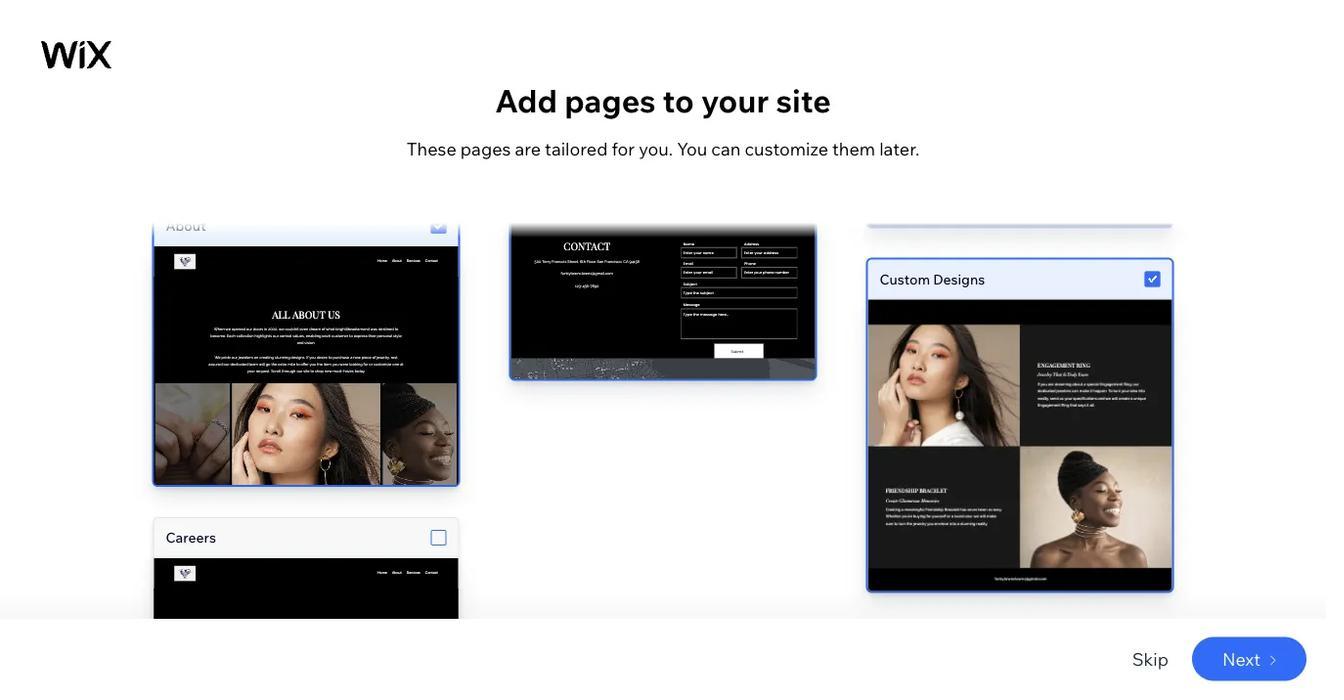 Task type: describe. For each thing, give the bounding box(es) containing it.
you.
[[639, 137, 673, 159]]

these pages are tailored for you. you can customize them later.
[[407, 137, 920, 159]]

0 horizontal spatial your
[[557, 290, 624, 329]]

site
[[776, 80, 831, 120]]

are
[[515, 137, 541, 159]]

tailored
[[545, 137, 608, 159]]

design...
[[798, 290, 925, 329]]

for
[[612, 137, 635, 159]]

homepage
[[631, 290, 791, 329]]

add
[[495, 80, 558, 120]]

these
[[407, 137, 457, 159]]

customize
[[745, 137, 829, 159]]

pages for to
[[565, 80, 656, 120]]

skip
[[1133, 648, 1169, 670]]

them
[[833, 137, 876, 159]]

pages for are
[[461, 137, 511, 159]]



Task type: locate. For each thing, give the bounding box(es) containing it.
1 horizontal spatial pages
[[565, 80, 656, 120]]

pages
[[565, 80, 656, 120], [461, 137, 511, 159]]

can
[[712, 137, 741, 159]]

1 vertical spatial pages
[[461, 137, 511, 159]]

1 vertical spatial your
[[557, 290, 624, 329]]

your
[[701, 80, 769, 120], [557, 290, 624, 329]]

careers
[[166, 529, 216, 547]]

0 vertical spatial pages
[[565, 80, 656, 120]]

0 horizontal spatial pages
[[461, 137, 511, 159]]

designs
[[934, 270, 985, 287]]

custom designs
[[880, 270, 985, 287]]

1 horizontal spatial your
[[701, 80, 769, 120]]

later.
[[880, 137, 920, 159]]

you
[[677, 137, 708, 159]]

custom
[[880, 270, 930, 287]]

0 vertical spatial your
[[701, 80, 769, 120]]

home
[[74, 57, 113, 74]]

to
[[663, 80, 694, 120]]

pages up for
[[565, 80, 656, 120]]

preparing your homepage design...
[[402, 290, 925, 329]]

about
[[166, 217, 206, 234]]

add pages to your site
[[495, 80, 831, 120]]

preparing
[[402, 290, 550, 329]]

next
[[1223, 648, 1261, 670]]

pages left are
[[461, 137, 511, 159]]



Task type: vqa. For each thing, say whether or not it's contained in the screenshot.
50%
no



